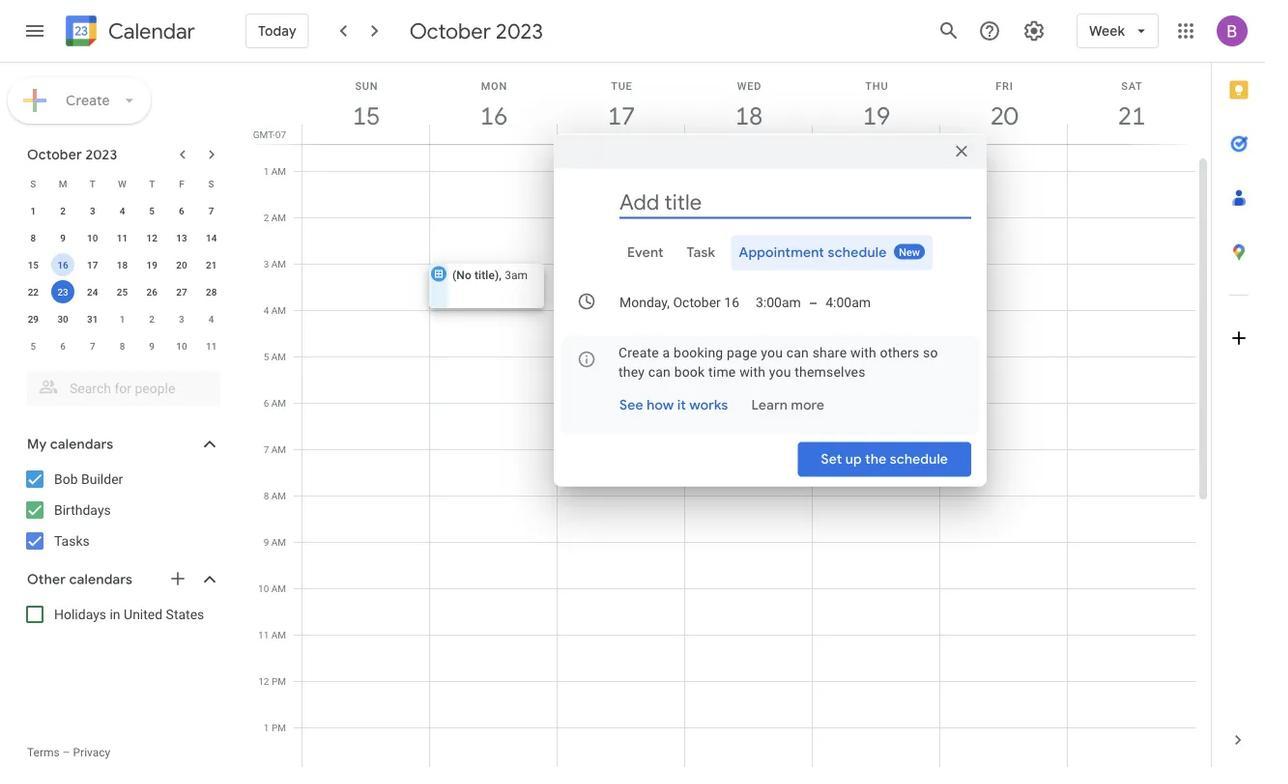 Task type: vqa. For each thing, say whether or not it's contained in the screenshot.
the middle the 8
yes



Task type: locate. For each thing, give the bounding box(es) containing it.
cell containing (no title)
[[428, 125, 558, 767]]

october
[[410, 17, 491, 44], [27, 146, 82, 163]]

6 for 6 am
[[264, 397, 269, 409]]

0 horizontal spatial 7
[[90, 340, 95, 352]]

5 am
[[264, 351, 286, 362]]

0 vertical spatial 17
[[606, 100, 634, 132]]

12 inside grid
[[258, 676, 269, 687]]

0 horizontal spatial 2023
[[85, 146, 117, 163]]

21 link
[[1110, 94, 1154, 138]]

6 inside "element"
[[60, 340, 66, 352]]

t left 'f'
[[149, 178, 155, 189]]

it
[[677, 397, 686, 414]]

1 vertical spatial 18
[[117, 259, 128, 271]]

fri
[[996, 80, 1014, 92]]

0 vertical spatial 2023
[[496, 17, 543, 44]]

0 horizontal spatial 20
[[176, 259, 187, 271]]

fri 20
[[989, 80, 1017, 132]]

0 vertical spatial 10
[[87, 232, 98, 244]]

1 horizontal spatial october
[[410, 17, 491, 44]]

10 up 17 'element'
[[87, 232, 98, 244]]

19 up 26 at left top
[[146, 259, 157, 271]]

2 vertical spatial 8
[[264, 490, 269, 502]]

1 vertical spatial calendars
[[69, 571, 132, 589]]

7 up 14 element
[[209, 205, 214, 217]]

schedule
[[828, 244, 887, 261], [890, 451, 948, 468]]

11 inside the november 11 element
[[206, 340, 217, 352]]

with right 'share' in the top of the page
[[851, 345, 877, 361]]

20 down fri
[[989, 100, 1017, 132]]

sun 15
[[351, 80, 379, 132]]

6 am
[[264, 397, 286, 409]]

1 pm from the top
[[272, 676, 286, 687]]

0 vertical spatial 20
[[989, 100, 1017, 132]]

1 horizontal spatial 21
[[1117, 100, 1144, 132]]

0 vertical spatial 7
[[209, 205, 214, 217]]

7
[[209, 205, 214, 217], [90, 340, 95, 352], [264, 444, 269, 455]]

mon
[[481, 80, 508, 92]]

22
[[28, 286, 39, 298]]

21 down sat
[[1117, 100, 1144, 132]]

am for 7 am
[[271, 444, 286, 455]]

t
[[90, 178, 96, 189], [149, 178, 155, 189]]

can left 'share' in the top of the page
[[787, 345, 809, 361]]

16 link
[[472, 94, 516, 138]]

20 link
[[982, 94, 1027, 138]]

terms
[[27, 746, 60, 760]]

1 vertical spatial october
[[27, 146, 82, 163]]

states
[[166, 607, 204, 622]]

new element
[[894, 244, 925, 260]]

november 4 element
[[200, 307, 223, 331]]

2 cell from the left
[[428, 125, 558, 767]]

a
[[663, 345, 670, 361]]

0 horizontal spatial 17
[[87, 259, 98, 271]]

row containing 15
[[18, 251, 226, 278]]

0 vertical spatial 3
[[90, 205, 95, 217]]

1 am from the top
[[271, 165, 286, 177]]

october up 'mon'
[[410, 17, 491, 44]]

0 horizontal spatial 5
[[30, 340, 36, 352]]

t right m
[[90, 178, 96, 189]]

sun
[[355, 80, 378, 92]]

am down 07
[[271, 165, 286, 177]]

19 column header
[[812, 63, 940, 144]]

pm down 12 pm
[[272, 722, 286, 734]]

11 up 18 element
[[117, 232, 128, 244]]

1 vertical spatial 8
[[120, 340, 125, 352]]

4 up 5 am on the left top
[[264, 304, 269, 316]]

21 inside row group
[[206, 259, 217, 271]]

october 2023
[[410, 17, 543, 44], [27, 146, 117, 163]]

2 vertical spatial 7
[[264, 444, 269, 455]]

1 vertical spatial create
[[619, 345, 659, 361]]

3 down 2 am on the left
[[264, 258, 269, 270]]

17
[[606, 100, 634, 132], [87, 259, 98, 271]]

1 horizontal spatial 4
[[209, 313, 214, 325]]

12 element
[[140, 226, 164, 249]]

0 horizontal spatial –
[[63, 746, 70, 760]]

6 inside grid
[[264, 397, 269, 409]]

november 6 element
[[51, 334, 74, 358]]

3 up '10' element
[[90, 205, 95, 217]]

2 inside grid
[[264, 212, 269, 223]]

20 up 27 on the top left of page
[[176, 259, 187, 271]]

20 element
[[170, 253, 193, 276]]

2 horizontal spatial 8
[[264, 490, 269, 502]]

0 vertical spatial 9
[[60, 232, 66, 244]]

privacy
[[73, 746, 110, 760]]

0 horizontal spatial 15
[[28, 259, 39, 271]]

1 horizontal spatial 9
[[149, 340, 155, 352]]

10 up 11 am at bottom
[[258, 583, 269, 594]]

privacy link
[[73, 746, 110, 760]]

settings menu image
[[1023, 19, 1046, 43]]

16 inside 16 element
[[57, 259, 68, 271]]

schedule right the the
[[890, 451, 948, 468]]

2 horizontal spatial 7
[[264, 444, 269, 455]]

row
[[294, 125, 1196, 767], [18, 170, 226, 197], [18, 197, 226, 224], [18, 224, 226, 251], [18, 251, 226, 278], [18, 278, 226, 305], [18, 305, 226, 333], [18, 333, 226, 360]]

8 up 9 am
[[264, 490, 269, 502]]

6 am from the top
[[271, 397, 286, 409]]

11
[[117, 232, 128, 244], [206, 340, 217, 352], [258, 629, 269, 641]]

11 down 10 am
[[258, 629, 269, 641]]

pm up 1 pm
[[272, 676, 286, 687]]

0 horizontal spatial 8
[[30, 232, 36, 244]]

11 am
[[258, 629, 286, 641]]

1 horizontal spatial –
[[809, 295, 818, 311]]

1 vertical spatial schedule
[[890, 451, 948, 468]]

17 element
[[81, 253, 104, 276]]

main drawer image
[[23, 19, 46, 43]]

pm for 12 pm
[[272, 676, 286, 687]]

1 horizontal spatial 16
[[479, 100, 506, 132]]

my calendars list
[[4, 464, 240, 557]]

calendars up in
[[69, 571, 132, 589]]

10 down november 3 element
[[176, 340, 187, 352]]

am up 3 am
[[271, 212, 286, 223]]

2 horizontal spatial 5
[[264, 351, 269, 362]]

they
[[619, 364, 645, 380]]

calendars for my calendars
[[50, 436, 113, 453]]

4 am
[[264, 304, 286, 316]]

17 down tue
[[606, 100, 634, 132]]

7 cell from the left
[[1068, 125, 1196, 767]]

am up 6 am
[[271, 351, 286, 362]]

15 inside column header
[[351, 100, 379, 132]]

0 horizontal spatial schedule
[[828, 244, 887, 261]]

9 inside grid
[[264, 536, 269, 548]]

19 inside 19 element
[[146, 259, 157, 271]]

0 vertical spatial 21
[[1117, 100, 1144, 132]]

27
[[176, 286, 187, 298]]

0 horizontal spatial t
[[90, 178, 96, 189]]

8 am from the top
[[271, 490, 286, 502]]

1 vertical spatial 3
[[264, 258, 269, 270]]

5 up 12 'element'
[[149, 205, 155, 217]]

1 horizontal spatial 6
[[179, 205, 184, 217]]

16 element
[[51, 253, 74, 276]]

row containing (no title)
[[294, 125, 1196, 767]]

12 inside 12 'element'
[[146, 232, 157, 244]]

october 2023 grid
[[18, 170, 226, 360]]

5 down 29 element
[[30, 340, 36, 352]]

am down 6 am
[[271, 444, 286, 455]]

1 vertical spatial pm
[[272, 722, 286, 734]]

1 vertical spatial october 2023
[[27, 146, 117, 163]]

2 up 3 am
[[264, 212, 269, 223]]

,
[[499, 268, 502, 282]]

11 for 11 element
[[117, 232, 128, 244]]

am down 9 am
[[271, 583, 286, 594]]

6 up 7 am
[[264, 397, 269, 409]]

4 down 28 element
[[209, 313, 214, 325]]

2 vertical spatial 6
[[264, 397, 269, 409]]

0 horizontal spatial 10
[[87, 232, 98, 244]]

1 t from the left
[[90, 178, 96, 189]]

3 inside grid
[[264, 258, 269, 270]]

1 vertical spatial 10
[[176, 340, 187, 352]]

you up learn more
[[769, 364, 791, 380]]

15 element
[[22, 253, 45, 276]]

28
[[206, 286, 217, 298]]

am up 7 am
[[271, 397, 286, 409]]

1 up november 8 "element" on the top of the page
[[120, 313, 125, 325]]

20 inside column header
[[989, 100, 1017, 132]]

calendars for other calendars
[[69, 571, 132, 589]]

tab list containing event
[[569, 235, 971, 270]]

cell
[[303, 125, 430, 767], [428, 125, 558, 767], [558, 125, 685, 767], [685, 125, 813, 767], [813, 125, 940, 767], [940, 125, 1068, 767], [1068, 125, 1196, 767]]

1 horizontal spatial 10
[[176, 340, 187, 352]]

s left m
[[30, 178, 36, 189]]

1 for 1 am
[[264, 165, 269, 177]]

16 column header
[[429, 63, 558, 144]]

1 vertical spatial 6
[[60, 340, 66, 352]]

End time text field
[[826, 291, 871, 315]]

1
[[264, 165, 269, 177], [30, 205, 36, 217], [120, 313, 125, 325], [264, 722, 269, 734]]

calendars inside dropdown button
[[50, 436, 113, 453]]

0 vertical spatial 16
[[479, 100, 506, 132]]

18 down wed
[[734, 100, 762, 132]]

1 vertical spatial 21
[[206, 259, 217, 271]]

8 down november 1 element
[[120, 340, 125, 352]]

–
[[809, 295, 818, 311], [63, 746, 70, 760]]

0 vertical spatial october
[[410, 17, 491, 44]]

10 for november 10 element
[[176, 340, 187, 352]]

13
[[176, 232, 187, 244]]

am for 11 am
[[271, 629, 286, 641]]

tue
[[611, 80, 633, 92]]

16 down 'mon'
[[479, 100, 506, 132]]

1 down the gmt-
[[264, 165, 269, 177]]

9 up 10 am
[[264, 536, 269, 548]]

wed
[[737, 80, 762, 92]]

Search for people text field
[[39, 371, 209, 406]]

7 for 7 am
[[264, 444, 269, 455]]

october 2023 up m
[[27, 146, 117, 163]]

am down the 8 am
[[271, 536, 286, 548]]

2 am from the top
[[271, 212, 286, 223]]

1 vertical spatial 12
[[258, 676, 269, 687]]

3 down '27' element on the left top of the page
[[179, 313, 184, 325]]

1 horizontal spatial 8
[[120, 340, 125, 352]]

1 horizontal spatial 18
[[734, 100, 762, 132]]

2 horizontal spatial 4
[[264, 304, 269, 316]]

row group
[[18, 197, 226, 360]]

17 up 24
[[87, 259, 98, 271]]

10 for 10 am
[[258, 583, 269, 594]]

calendars inside 'dropdown button'
[[69, 571, 132, 589]]

1 for 1 pm
[[264, 722, 269, 734]]

1 vertical spatial 17
[[87, 259, 98, 271]]

Start time text field
[[756, 291, 801, 315]]

9 up 16 element
[[60, 232, 66, 244]]

1 horizontal spatial 19
[[862, 100, 889, 132]]

1 horizontal spatial 2
[[149, 313, 155, 325]]

0 vertical spatial 8
[[30, 232, 36, 244]]

other calendars
[[27, 571, 132, 589]]

None search field
[[0, 363, 240, 406]]

2023
[[496, 17, 543, 44], [85, 146, 117, 163]]

with down page on the right
[[740, 364, 766, 380]]

2 up november 9 element
[[149, 313, 155, 325]]

am up 12 pm
[[271, 629, 286, 641]]

9 am from the top
[[271, 536, 286, 548]]

row containing 22
[[18, 278, 226, 305]]

2 horizontal spatial 3
[[264, 258, 269, 270]]

13 element
[[170, 226, 193, 249]]

am up 9 am
[[271, 490, 286, 502]]

m
[[59, 178, 67, 189]]

11 for the november 11 element
[[206, 340, 217, 352]]

schedule inside button
[[890, 451, 948, 468]]

row inside grid
[[294, 125, 1196, 767]]

0 horizontal spatial 19
[[146, 259, 157, 271]]

row containing 29
[[18, 305, 226, 333]]

1 horizontal spatial with
[[851, 345, 877, 361]]

1 vertical spatial 19
[[146, 259, 157, 271]]

12 down 11 am at bottom
[[258, 676, 269, 687]]

gmt-
[[253, 129, 275, 140]]

2 horizontal spatial 2
[[264, 212, 269, 223]]

calendar element
[[62, 12, 195, 54]]

create inside create a booking page you can share with others so they can book time with you themselves
[[619, 345, 659, 361]]

0 vertical spatial 18
[[734, 100, 762, 132]]

18 up 25 at the left of page
[[117, 259, 128, 271]]

8 inside grid
[[264, 490, 269, 502]]

learn more
[[751, 397, 824, 414]]

0 horizontal spatial 21
[[206, 259, 217, 271]]

2023 up 'mon'
[[496, 17, 543, 44]]

1 horizontal spatial create
[[619, 345, 659, 361]]

2 vertical spatial 3
[[179, 313, 184, 325]]

4 am from the top
[[271, 304, 286, 316]]

7 am from the top
[[271, 444, 286, 455]]

others
[[880, 345, 920, 361]]

november 10 element
[[170, 334, 193, 358]]

november 1 element
[[111, 307, 134, 331]]

october up m
[[27, 146, 82, 163]]

25
[[117, 286, 128, 298]]

in
[[110, 607, 120, 622]]

0 horizontal spatial create
[[66, 92, 110, 109]]

16
[[479, 100, 506, 132], [57, 259, 68, 271]]

1 horizontal spatial 3
[[179, 313, 184, 325]]

event button
[[620, 235, 672, 270]]

11 inside grid
[[258, 629, 269, 641]]

october 2023 up 'mon'
[[410, 17, 543, 44]]

0 vertical spatial 12
[[146, 232, 157, 244]]

create inside dropdown button
[[66, 92, 110, 109]]

11 am from the top
[[271, 629, 286, 641]]

0 vertical spatial 6
[[179, 205, 184, 217]]

2 pm from the top
[[272, 722, 286, 734]]

7 inside grid
[[264, 444, 269, 455]]

23 cell
[[48, 278, 78, 305]]

17 column header
[[557, 63, 685, 144]]

s right 'f'
[[208, 178, 214, 189]]

14
[[206, 232, 217, 244]]

row containing 1
[[18, 197, 226, 224]]

1 horizontal spatial can
[[787, 345, 809, 361]]

12
[[146, 232, 157, 244], [258, 676, 269, 687]]

november 11 element
[[200, 334, 223, 358]]

31 element
[[81, 307, 104, 331]]

(no
[[452, 268, 472, 282]]

10 inside grid
[[258, 583, 269, 594]]

november 8 element
[[111, 334, 134, 358]]

create down calendar element
[[66, 92, 110, 109]]

1 horizontal spatial s
[[208, 178, 214, 189]]

11 inside 11 element
[[117, 232, 128, 244]]

am up 5 am on the left top
[[271, 304, 286, 316]]

0 horizontal spatial 3
[[90, 205, 95, 217]]

am for 3 am
[[271, 258, 286, 270]]

so
[[923, 345, 938, 361]]

Add title text field
[[620, 188, 971, 217]]

0 vertical spatial with
[[851, 345, 877, 361]]

0 vertical spatial can
[[787, 345, 809, 361]]

9
[[60, 232, 66, 244], [149, 340, 155, 352], [264, 536, 269, 548]]

1 vertical spatial can
[[648, 364, 671, 380]]

0 vertical spatial create
[[66, 92, 110, 109]]

themselves
[[795, 364, 866, 380]]

can down a
[[648, 364, 671, 380]]

2 horizontal spatial 9
[[264, 536, 269, 548]]

tue 17
[[606, 80, 634, 132]]

11 for 11 am
[[258, 629, 269, 641]]

tab list
[[1212, 63, 1265, 713], [569, 235, 971, 270]]

19 link
[[854, 94, 899, 138]]

0 vertical spatial 11
[[117, 232, 128, 244]]

row containing 8
[[18, 224, 226, 251]]

you right page on the right
[[761, 345, 783, 361]]

6 up "13" element
[[179, 205, 184, 217]]

18 column header
[[684, 63, 813, 144]]

2 vertical spatial 11
[[258, 629, 269, 641]]

0 vertical spatial october 2023
[[410, 17, 543, 44]]

grid
[[247, 63, 1211, 767]]

31
[[87, 313, 98, 325]]

8 for november 8 "element" on the top of the page
[[120, 340, 125, 352]]

5 am from the top
[[271, 351, 286, 362]]

0 horizontal spatial 12
[[146, 232, 157, 244]]

9 down november 2 element
[[149, 340, 155, 352]]

6 for november 6 "element"
[[60, 340, 66, 352]]

18 link
[[727, 94, 771, 138]]

3 am from the top
[[271, 258, 286, 270]]

12 up 19 element at left
[[146, 232, 157, 244]]

15 down sun
[[351, 100, 379, 132]]

– right start time text field
[[809, 295, 818, 311]]

– right terms
[[63, 746, 70, 760]]

0 horizontal spatial 6
[[60, 340, 66, 352]]

1 vertical spatial 16
[[57, 259, 68, 271]]

4 up 11 element
[[120, 205, 125, 217]]

21 up 28
[[206, 259, 217, 271]]

17 link
[[599, 94, 644, 138]]

8 up 15 element
[[30, 232, 36, 244]]

1 vertical spatial with
[[740, 364, 766, 380]]

0 horizontal spatial with
[[740, 364, 766, 380]]

4 inside grid
[[264, 304, 269, 316]]

15 up 22 at the top left of page
[[28, 259, 39, 271]]

0 horizontal spatial 16
[[57, 259, 68, 271]]

today button
[[246, 8, 309, 54]]

11 down november 4 element
[[206, 340, 217, 352]]

november 5 element
[[22, 334, 45, 358]]

19 down thu
[[862, 100, 889, 132]]

create up they
[[619, 345, 659, 361]]

2 vertical spatial 9
[[264, 536, 269, 548]]

7 down 6 am
[[264, 444, 269, 455]]

1 am
[[264, 165, 286, 177]]

schedule up end time text box
[[828, 244, 887, 261]]

6 down the 30 element
[[60, 340, 66, 352]]

calendar heading
[[104, 18, 195, 45]]

2023 down 'create' dropdown button
[[85, 146, 117, 163]]

3 for november 3 element
[[179, 313, 184, 325]]

16 up 23
[[57, 259, 68, 271]]

21 element
[[200, 253, 223, 276]]

Start date text field
[[620, 291, 740, 315]]

5 up 6 am
[[264, 351, 269, 362]]

1 vertical spatial 20
[[176, 259, 187, 271]]

8 inside "element"
[[120, 340, 125, 352]]

3
[[90, 205, 95, 217], [264, 258, 269, 270], [179, 313, 184, 325]]

18
[[734, 100, 762, 132], [117, 259, 128, 271]]

2 down m
[[60, 205, 66, 217]]

1 down 12 pm
[[264, 722, 269, 734]]

7 down 31 element
[[90, 340, 95, 352]]

1 horizontal spatial 20
[[989, 100, 1017, 132]]

you
[[761, 345, 783, 361], [769, 364, 791, 380]]

0 vertical spatial 19
[[862, 100, 889, 132]]

am up 4 am
[[271, 258, 286, 270]]

1 vertical spatial 15
[[28, 259, 39, 271]]

0 vertical spatial pm
[[272, 676, 286, 687]]

10 am from the top
[[271, 583, 286, 594]]

20 inside row group
[[176, 259, 187, 271]]

1 vertical spatial 7
[[90, 340, 95, 352]]

15 inside row group
[[28, 259, 39, 271]]

calendars up bob builder
[[50, 436, 113, 453]]



Task type: describe. For each thing, give the bounding box(es) containing it.
15 column header
[[302, 63, 430, 144]]

25 element
[[111, 280, 134, 304]]

23, today element
[[51, 280, 74, 304]]

18 inside 'wed 18'
[[734, 100, 762, 132]]

10 for '10' element
[[87, 232, 98, 244]]

pm for 1 pm
[[272, 722, 286, 734]]

10 element
[[81, 226, 104, 249]]

row group containing 1
[[18, 197, 226, 360]]

am for 6 am
[[271, 397, 286, 409]]

5 for 5 am
[[264, 351, 269, 362]]

share
[[813, 345, 847, 361]]

1 up 15 element
[[30, 205, 36, 217]]

6 cell from the left
[[940, 125, 1068, 767]]

appointment
[[739, 244, 824, 261]]

event
[[627, 244, 664, 261]]

f
[[179, 178, 184, 189]]

17 inside 'element'
[[87, 259, 98, 271]]

24
[[87, 286, 98, 298]]

tasks
[[54, 533, 90, 549]]

add other calendars image
[[168, 569, 188, 589]]

task
[[687, 244, 716, 261]]

27 element
[[170, 280, 193, 304]]

holidays in united states
[[54, 607, 204, 622]]

26
[[146, 286, 157, 298]]

am for 5 am
[[271, 351, 286, 362]]

1 pm
[[264, 722, 286, 734]]

row containing 5
[[18, 333, 226, 360]]

8 for 8 am
[[264, 490, 269, 502]]

1 horizontal spatial 5
[[149, 205, 155, 217]]

0 vertical spatial you
[[761, 345, 783, 361]]

calendar
[[108, 18, 195, 45]]

booking
[[674, 345, 723, 361]]

1 for november 1 element
[[120, 313, 125, 325]]

1 horizontal spatial tab list
[[1212, 63, 1265, 713]]

title)
[[475, 268, 499, 282]]

2 s from the left
[[208, 178, 214, 189]]

am for 2 am
[[271, 212, 286, 223]]

18 inside row group
[[117, 259, 128, 271]]

november 2 element
[[140, 307, 164, 331]]

appointment schedule
[[739, 244, 887, 261]]

5 cell from the left
[[813, 125, 940, 767]]

1 horizontal spatial october 2023
[[410, 17, 543, 44]]

3 cell from the left
[[558, 125, 685, 767]]

1 cell from the left
[[303, 125, 430, 767]]

15 link
[[344, 94, 389, 138]]

book
[[674, 364, 705, 380]]

07
[[275, 129, 286, 140]]

12 for 12
[[146, 232, 157, 244]]

am for 4 am
[[271, 304, 286, 316]]

0 horizontal spatial october 2023
[[27, 146, 117, 163]]

19 inside '19' column header
[[862, 100, 889, 132]]

week
[[1089, 22, 1125, 40]]

thu 19
[[862, 80, 889, 132]]

2 for 2 am
[[264, 212, 269, 223]]

3 for 3 am
[[264, 258, 269, 270]]

am for 8 am
[[271, 490, 286, 502]]

sat 21
[[1117, 80, 1144, 132]]

9 am
[[264, 536, 286, 548]]

0 horizontal spatial 2
[[60, 205, 66, 217]]

(no title) , 3am
[[452, 268, 528, 282]]

19 element
[[140, 253, 164, 276]]

0 horizontal spatial can
[[648, 364, 671, 380]]

8 am
[[264, 490, 286, 502]]

24 element
[[81, 280, 104, 304]]

0 horizontal spatial 4
[[120, 205, 125, 217]]

my calendars button
[[4, 429, 240, 460]]

1 vertical spatial you
[[769, 364, 791, 380]]

time
[[709, 364, 736, 380]]

0 horizontal spatial october
[[27, 146, 82, 163]]

10 am
[[258, 583, 286, 594]]

works
[[689, 397, 728, 414]]

16 cell
[[48, 251, 78, 278]]

1 horizontal spatial 7
[[209, 205, 214, 217]]

how
[[647, 397, 674, 414]]

set up the schedule button
[[798, 436, 971, 483]]

create button
[[8, 77, 151, 124]]

my
[[27, 436, 47, 453]]

4 for 4 am
[[264, 304, 269, 316]]

am for 10 am
[[271, 583, 286, 594]]

gmt-07
[[253, 129, 286, 140]]

3am
[[505, 268, 528, 282]]

11 element
[[111, 226, 134, 249]]

builder
[[81, 471, 123, 487]]

create for create
[[66, 92, 110, 109]]

am for 1 am
[[271, 165, 286, 177]]

wed 18
[[734, 80, 762, 132]]

4 for november 4 element
[[209, 313, 214, 325]]

other
[[27, 571, 66, 589]]

30
[[57, 313, 68, 325]]

3 am
[[264, 258, 286, 270]]

16 inside mon 16
[[479, 100, 506, 132]]

grid containing 15
[[247, 63, 1211, 767]]

9 for november 9 element
[[149, 340, 155, 352]]

november 9 element
[[140, 334, 164, 358]]

thu
[[865, 80, 889, 92]]

17 inside 'column header'
[[606, 100, 634, 132]]

task button
[[679, 235, 723, 270]]

sat
[[1121, 80, 1143, 92]]

the
[[865, 451, 887, 468]]

today
[[258, 22, 296, 40]]

learn
[[751, 397, 788, 414]]

row containing s
[[18, 170, 226, 197]]

5 for 'november 5' element on the top left
[[30, 340, 36, 352]]

support image
[[978, 19, 1001, 43]]

2 for november 2 element
[[149, 313, 155, 325]]

1 horizontal spatial 2023
[[496, 17, 543, 44]]

other calendars button
[[4, 564, 240, 595]]

30 element
[[51, 307, 74, 331]]

see how it works
[[620, 397, 728, 414]]

1 s from the left
[[30, 178, 36, 189]]

21 column header
[[1067, 63, 1196, 144]]

november 3 element
[[170, 307, 193, 331]]

14 element
[[200, 226, 223, 249]]

page
[[727, 345, 757, 361]]

0 vertical spatial –
[[809, 295, 818, 311]]

28 element
[[200, 280, 223, 304]]

29 element
[[22, 307, 45, 331]]

create a booking page you can share with others so they can book time with you themselves
[[619, 345, 938, 380]]

to element
[[809, 295, 818, 311]]

bob
[[54, 471, 78, 487]]

2 t from the left
[[149, 178, 155, 189]]

up
[[845, 451, 862, 468]]

create for create a booking page you can share with others so they can book time with you themselves
[[619, 345, 659, 361]]

see how it works button
[[612, 382, 736, 429]]

november 7 element
[[81, 334, 104, 358]]

7 for november 7 element
[[90, 340, 95, 352]]

9 for 9 am
[[264, 536, 269, 548]]

week button
[[1077, 8, 1159, 54]]

22 element
[[22, 280, 45, 304]]

united
[[124, 607, 163, 622]]

29
[[28, 313, 39, 325]]

see
[[620, 397, 643, 414]]

set
[[821, 451, 842, 468]]

7 am
[[264, 444, 286, 455]]

holidays
[[54, 607, 106, 622]]

20 column header
[[940, 63, 1068, 144]]

12 for 12 pm
[[258, 676, 269, 687]]

terms – privacy
[[27, 746, 110, 760]]

26 element
[[140, 280, 164, 304]]

new
[[899, 246, 920, 259]]

12 pm
[[258, 676, 286, 687]]

more
[[791, 397, 824, 414]]

4 cell from the left
[[685, 125, 813, 767]]

21 inside column header
[[1117, 100, 1144, 132]]

2 am
[[264, 212, 286, 223]]

birthdays
[[54, 502, 111, 518]]

set up the schedule
[[821, 451, 948, 468]]

18 element
[[111, 253, 134, 276]]

terms link
[[27, 746, 60, 760]]

bob builder
[[54, 471, 123, 487]]

23
[[57, 286, 68, 298]]

am for 9 am
[[271, 536, 286, 548]]



